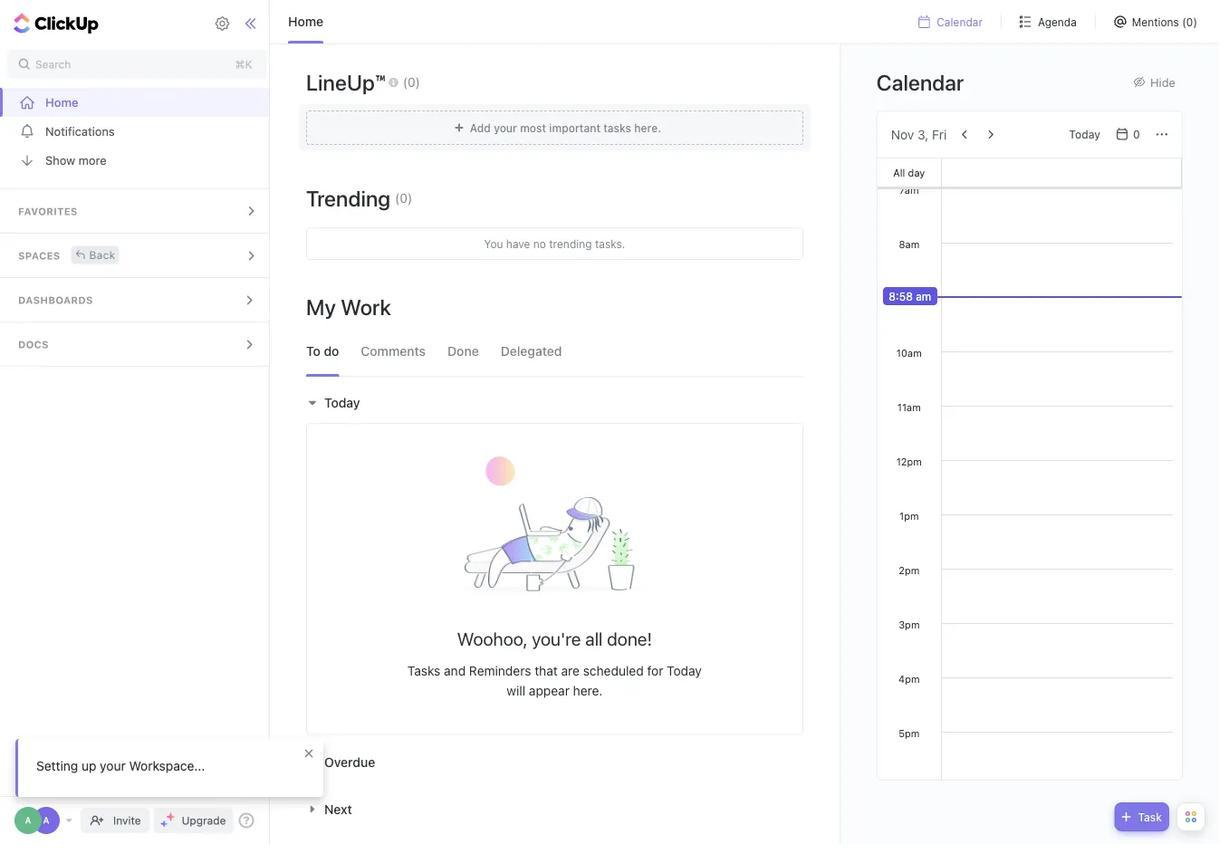 Task type: locate. For each thing, give the bounding box(es) containing it.
0 vertical spatial (0)
[[1182, 15, 1197, 28]]

today down do
[[324, 395, 360, 410]]

back link
[[71, 246, 119, 264]]

important
[[549, 121, 600, 134]]

(0) right mentions
[[1182, 15, 1197, 28]]

sidebar settings image
[[214, 15, 230, 32]]

add your most important tasks here.
[[470, 121, 661, 134]]

setting
[[36, 759, 78, 773]]

home
[[288, 14, 323, 29], [45, 96, 78, 109]]

add
[[470, 121, 491, 134]]

0 vertical spatial home
[[288, 14, 323, 29]]

(0) right trending
[[395, 191, 412, 206]]

comments
[[361, 344, 426, 359]]

tasks
[[603, 121, 631, 134]]

0 horizontal spatial home
[[45, 96, 78, 109]]

to
[[306, 344, 320, 359]]

do
[[324, 344, 339, 359]]

all day
[[893, 167, 925, 178]]

2 horizontal spatial today
[[1069, 128, 1100, 141]]

most
[[520, 121, 546, 134]]

day
[[908, 167, 925, 178]]

0 horizontal spatial today
[[324, 395, 360, 410]]

my work
[[306, 294, 391, 320]]

work
[[341, 294, 391, 320]]

nov 3, fri
[[891, 127, 947, 142]]

7am
[[899, 184, 919, 196]]

home inside 'link'
[[45, 96, 78, 109]]

1 horizontal spatial your
[[494, 121, 517, 134]]

add your most important tasks here. button
[[299, 104, 810, 151]]

upgrade link
[[154, 808, 233, 833]]

your right the add
[[494, 121, 517, 134]]

task
[[1138, 811, 1162, 823]]

(0) inside trending (0)
[[395, 191, 412, 206]]

have
[[506, 237, 530, 250]]

0 vertical spatial calendar
[[937, 15, 983, 28]]

your right up
[[100, 759, 126, 773]]

1 vertical spatial home
[[45, 96, 78, 109]]

today
[[1069, 128, 1100, 141], [324, 395, 360, 410], [667, 663, 702, 678]]

here. right tasks
[[634, 121, 661, 134]]

here. down are on the left of the page
[[573, 683, 603, 698]]

next button
[[306, 801, 357, 816]]

2 vertical spatial today
[[667, 663, 702, 678]]

(0) right lineup
[[403, 74, 420, 89]]

spaces
[[18, 250, 60, 262]]

0 horizontal spatial your
[[100, 759, 126, 773]]

sparkle svg 2 image
[[161, 821, 168, 827]]

favorites button
[[0, 189, 274, 233]]

nov
[[891, 127, 914, 142]]

today right for
[[667, 663, 702, 678]]

no
[[533, 237, 546, 250]]

0 vertical spatial your
[[494, 121, 517, 134]]

scheduled
[[583, 663, 644, 678]]

today left 0 dropdown button
[[1069, 128, 1100, 141]]

a
[[25, 815, 31, 826], [43, 815, 49, 826]]

home up lineup
[[288, 14, 323, 29]]

all
[[893, 167, 905, 178]]

am
[[916, 290, 931, 302]]

you
[[484, 237, 503, 250]]

0
[[1133, 128, 1140, 141]]

1 horizontal spatial here.
[[634, 121, 661, 134]]

1 horizontal spatial today
[[667, 663, 702, 678]]

1 vertical spatial calendar
[[877, 69, 964, 95]]

hide
[[1150, 75, 1176, 89]]

1 vertical spatial today
[[324, 395, 360, 410]]

woohoo, you're all done!
[[457, 628, 652, 649]]

0 vertical spatial here.
[[634, 121, 661, 134]]

(0) for trending
[[395, 191, 412, 206]]

today button
[[306, 395, 365, 410]]

upgrade
[[182, 814, 226, 827]]

home link
[[0, 88, 274, 117]]

here. inside the 'tasks and reminders that are scheduled for today will appear here.'
[[573, 683, 603, 698]]

8:58
[[889, 290, 913, 302]]

here. inside dropdown button
[[634, 121, 661, 134]]

next
[[324, 801, 352, 816]]

1 horizontal spatial a
[[43, 815, 49, 826]]

0 horizontal spatial a
[[25, 815, 31, 826]]

3pm
[[899, 619, 920, 630]]

(0)
[[1182, 15, 1197, 28], [403, 74, 420, 89], [395, 191, 412, 206]]

0 horizontal spatial here.
[[573, 683, 603, 698]]

my work tab list
[[297, 327, 812, 376]]

mentions (0)
[[1132, 15, 1197, 28]]

overdue button
[[306, 754, 380, 769]]

you're
[[532, 628, 581, 649]]

docs
[[18, 339, 49, 350]]

for
[[647, 663, 663, 678]]

(0) for mentions
[[1182, 15, 1197, 28]]

1 vertical spatial here.
[[573, 683, 603, 698]]

notifications
[[45, 125, 115, 138]]

0 vertical spatial today
[[1069, 128, 1100, 141]]

to do
[[306, 344, 339, 359]]

your
[[494, 121, 517, 134], [100, 759, 126, 773]]

favorites
[[18, 206, 78, 217]]

0 button
[[1111, 124, 1148, 145]]

here.
[[634, 121, 661, 134], [573, 683, 603, 698]]

2 vertical spatial (0)
[[395, 191, 412, 206]]

1 a from the left
[[25, 815, 31, 826]]

calendar
[[937, 15, 983, 28], [877, 69, 964, 95]]

8am
[[899, 238, 919, 250]]

that
[[535, 663, 558, 678]]

all
[[585, 628, 603, 649]]

home up the notifications
[[45, 96, 78, 109]]

overdue
[[324, 754, 375, 769]]



Task type: vqa. For each thing, say whether or not it's contained in the screenshot.
J
no



Task type: describe. For each thing, give the bounding box(es) containing it.
4pm
[[898, 673, 920, 685]]

6pm
[[898, 782, 920, 793]]

3,
[[918, 127, 929, 142]]

you have no trending tasks.
[[484, 237, 625, 250]]

today inside today button
[[1069, 128, 1100, 141]]

show
[[45, 154, 75, 167]]

trending (0)
[[306, 186, 412, 211]]

11am
[[897, 401, 921, 413]]

trending
[[306, 186, 391, 211]]

1 horizontal spatial home
[[288, 14, 323, 29]]

tasks.
[[595, 237, 625, 250]]

back
[[89, 249, 115, 261]]

dashboards
[[18, 294, 93, 306]]

⌘k
[[235, 58, 252, 71]]

your inside dropdown button
[[494, 121, 517, 134]]

tasks
[[407, 663, 440, 678]]

invite
[[113, 814, 141, 827]]

woohoo,
[[457, 628, 527, 649]]

done button
[[447, 327, 479, 376]]

reminders
[[469, 663, 531, 678]]

setting up your workspace...
[[36, 759, 205, 773]]

my
[[306, 294, 336, 320]]

up
[[81, 759, 96, 773]]

will
[[507, 683, 525, 698]]

to do tab panel
[[297, 383, 812, 844]]

sidebar navigation
[[0, 0, 274, 844]]

mentions
[[1132, 15, 1179, 28]]

1 vertical spatial (0)
[[403, 74, 420, 89]]

show more
[[45, 154, 106, 167]]

done!
[[607, 628, 652, 649]]

delegated
[[501, 344, 562, 359]]

tasks and reminders that are scheduled for today will appear here.
[[407, 663, 702, 698]]

nov 3, fri button
[[891, 127, 947, 142]]

notifications link
[[0, 117, 274, 146]]

9am
[[899, 293, 919, 304]]

search
[[35, 58, 71, 71]]

comments button
[[361, 327, 426, 376]]

2 a from the left
[[43, 815, 49, 826]]

8:58 am
[[889, 290, 931, 302]]

1 vertical spatial your
[[100, 759, 126, 773]]

sparkle svg 1 image
[[166, 812, 175, 821]]

1pm
[[899, 510, 919, 522]]

to do button
[[306, 327, 339, 376]]

delegated button
[[501, 327, 562, 376]]

today button
[[1062, 124, 1108, 145]]

12pm
[[896, 456, 922, 467]]

lineup
[[306, 70, 375, 95]]

done
[[447, 344, 479, 359]]

5pm
[[899, 727, 920, 739]]

2pm
[[899, 564, 920, 576]]

and
[[444, 663, 466, 678]]

more
[[79, 154, 106, 167]]

today inside the 'tasks and reminders that are scheduled for today will appear here.'
[[667, 663, 702, 678]]

trending
[[549, 237, 592, 250]]

10am
[[896, 347, 922, 359]]

agenda
[[1038, 15, 1077, 28]]

appear
[[529, 683, 570, 698]]

are
[[561, 663, 580, 678]]

fri
[[932, 127, 947, 142]]

workspace...
[[129, 759, 205, 773]]



